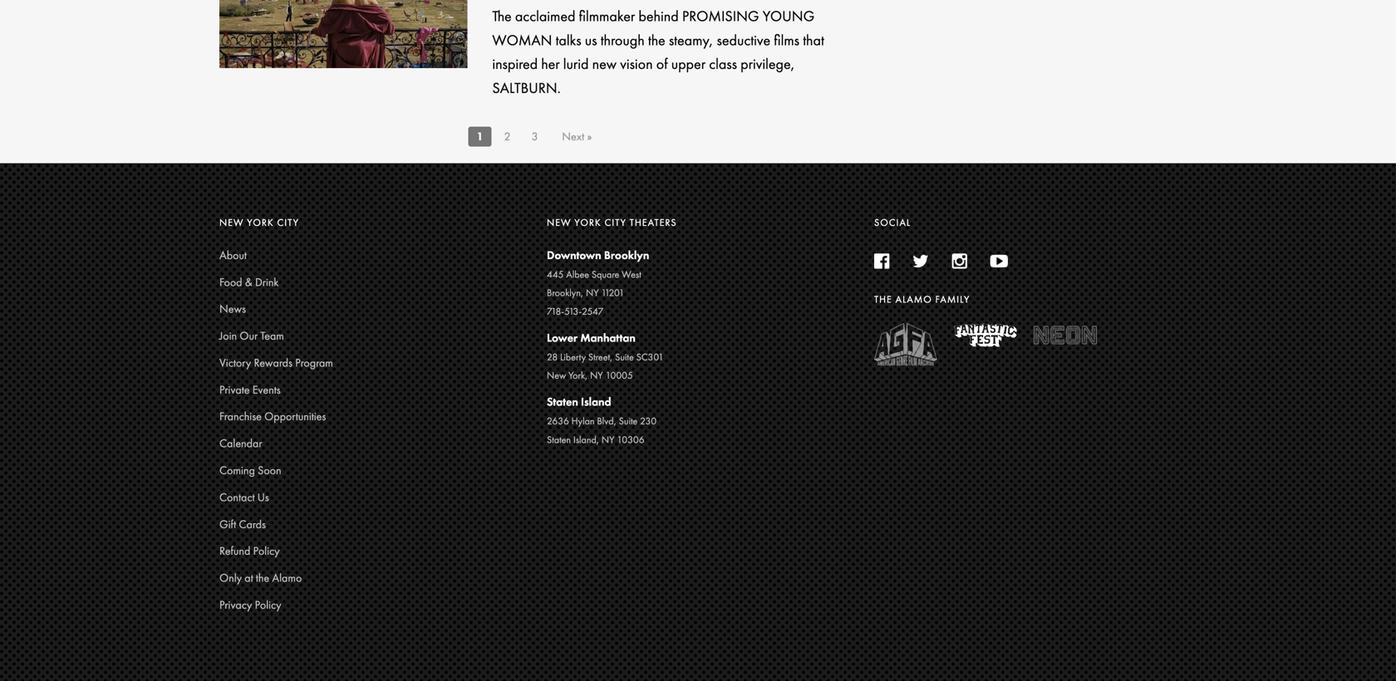 Task type: locate. For each thing, give the bounding box(es) containing it.
new
[[219, 216, 244, 229], [547, 216, 571, 229], [547, 369, 566, 382]]

york
[[247, 216, 274, 229], [575, 216, 601, 229]]

brooklyn
[[604, 248, 649, 263]]

suite up 10005
[[615, 351, 634, 363]]

news link
[[219, 302, 246, 316]]

food
[[219, 275, 242, 289]]

1 city from the left
[[277, 216, 299, 229]]

behind
[[639, 7, 679, 26]]

1 vertical spatial policy
[[255, 598, 281, 613]]

1 vertical spatial ny
[[590, 369, 603, 382]]

of
[[656, 55, 668, 74]]

the up woman
[[492, 7, 512, 26]]

alamo right at
[[272, 571, 302, 586]]

0 horizontal spatial the
[[256, 571, 269, 586]]

staten island 2636 hylan blvd, suite 230 staten island, ny 10306
[[547, 395, 657, 446]]

food & drink
[[219, 275, 279, 289]]

brooklyn,
[[547, 286, 584, 299]]

alamo drafthouse instagram image
[[952, 255, 967, 268]]

230
[[640, 415, 657, 428]]

us
[[585, 31, 597, 50]]

inspired
[[492, 55, 538, 74]]

1 vertical spatial suite
[[619, 415, 638, 428]]

0 horizontal spatial york
[[247, 216, 274, 229]]

join our team link
[[219, 329, 284, 343]]

city up drink
[[277, 216, 299, 229]]

1 vertical spatial staten
[[547, 433, 571, 446]]

2 vertical spatial ny
[[602, 433, 615, 446]]

lower manhattan 28 liberty street, suite sc301 new york, ny 10005
[[547, 331, 664, 382]]

1 horizontal spatial the
[[874, 293, 892, 306]]

0 vertical spatial ny
[[586, 286, 599, 299]]

0 vertical spatial suite
[[615, 351, 634, 363]]

refund
[[219, 544, 250, 559]]

1 york from the left
[[247, 216, 274, 229]]

staten up "2636"
[[547, 395, 578, 409]]

refund policy link
[[219, 544, 280, 559]]

the right at
[[256, 571, 269, 586]]

alamo down alamo drafthouse twitter icon
[[896, 293, 932, 306]]

suite for manhattan
[[615, 351, 634, 363]]

the
[[492, 7, 512, 26], [874, 293, 892, 306]]

events
[[252, 383, 281, 397]]

join our team
[[219, 329, 284, 343]]

next
[[562, 129, 584, 144]]

city
[[277, 216, 299, 229], [605, 216, 627, 229]]

0 vertical spatial staten
[[547, 395, 578, 409]]

1 vertical spatial the
[[874, 293, 892, 306]]

ny inside staten island 2636 hylan blvd, suite 230 staten island, ny 10306
[[602, 433, 615, 446]]

2 link
[[496, 127, 519, 147]]

2 city from the left
[[605, 216, 627, 229]]

new for new york city
[[219, 216, 244, 229]]

york for new york city theaters
[[575, 216, 601, 229]]

new up about
[[219, 216, 244, 229]]

city for new york city theaters
[[605, 216, 627, 229]]

filmmaker
[[579, 7, 635, 26]]

about link
[[219, 248, 247, 263]]

opportunities
[[264, 410, 326, 424]]

york up drink
[[247, 216, 274, 229]]

hylan
[[571, 415, 595, 428]]

food & drink link
[[219, 275, 279, 289]]

ny down blvd,
[[602, 433, 615, 446]]

1 horizontal spatial york
[[575, 216, 601, 229]]

program
[[295, 356, 333, 370]]

0 vertical spatial alamo
[[896, 293, 932, 306]]

the
[[648, 31, 665, 50], [256, 571, 269, 586]]

ny for manhattan
[[590, 369, 603, 382]]

new
[[592, 55, 617, 74]]

0 horizontal spatial the
[[492, 7, 512, 26]]

0 vertical spatial the
[[492, 7, 512, 26]]

suite
[[615, 351, 634, 363], [619, 415, 638, 428]]

private
[[219, 383, 250, 397]]

new up downtown
[[547, 216, 571, 229]]

privilege,
[[741, 55, 795, 74]]

513-
[[564, 305, 582, 318]]

ny
[[586, 286, 599, 299], [590, 369, 603, 382], [602, 433, 615, 446]]

staten
[[547, 395, 578, 409], [547, 433, 571, 446]]

downtown
[[547, 248, 601, 263]]

suite inside staten island 2636 hylan blvd, suite 230 staten island, ny 10306
[[619, 415, 638, 428]]

3 link
[[523, 127, 546, 147]]

new down 28
[[547, 369, 566, 382]]

coming soon
[[219, 463, 281, 478]]

0 horizontal spatial alamo
[[272, 571, 302, 586]]

1 vertical spatial the
[[256, 571, 269, 586]]

the down behind
[[648, 31, 665, 50]]

2
[[504, 129, 511, 144]]

lurid
[[563, 55, 589, 74]]

staten down "2636"
[[547, 433, 571, 446]]

city up brooklyn
[[605, 216, 627, 229]]

718-
[[547, 305, 564, 318]]

445
[[547, 268, 564, 281]]

calendar
[[219, 436, 262, 451]]

our
[[240, 329, 258, 343]]

next » link
[[554, 127, 600, 147]]

neon logo link to home image
[[1034, 326, 1097, 344]]

1 horizontal spatial the
[[648, 31, 665, 50]]

2 york from the left
[[575, 216, 601, 229]]

policy
[[253, 544, 280, 559], [255, 598, 281, 613]]

the alamo family
[[874, 293, 970, 306]]

through
[[601, 31, 645, 50]]

policy down only at the alamo
[[255, 598, 281, 613]]

the acclaimed filmmaker behind promising young woman talks us through the steamy, seductive films that inspired her lurid new vision of upper class privilege, saltburn.
[[492, 7, 824, 98]]

city for new york city
[[277, 216, 299, 229]]

alamo drafthouse you tube image
[[990, 255, 1008, 268]]

about
[[219, 248, 247, 263]]

team
[[260, 329, 284, 343]]

york up downtown
[[575, 216, 601, 229]]

street,
[[588, 351, 613, 363]]

ny for island
[[602, 433, 615, 446]]

1 horizontal spatial city
[[605, 216, 627, 229]]

ny right york,
[[590, 369, 603, 382]]

10306
[[617, 433, 645, 446]]

2547
[[582, 305, 604, 318]]

suite inside lower manhattan 28 liberty street, suite sc301 new york, ny 10005
[[615, 351, 634, 363]]

the inside the acclaimed filmmaker behind promising young woman talks us through the steamy, seductive films that inspired her lurid new vision of upper class privilege, saltburn.
[[492, 7, 512, 26]]

3
[[532, 129, 538, 144]]

0 vertical spatial policy
[[253, 544, 280, 559]]

policy up only at the alamo
[[253, 544, 280, 559]]

the for the acclaimed filmmaker behind promising young woman talks us through the steamy, seductive films that inspired her lurid new vision of upper class privilege, saltburn.
[[492, 7, 512, 26]]

ny inside lower manhattan 28 liberty street, suite sc301 new york, ny 10005
[[590, 369, 603, 382]]

promising
[[682, 7, 759, 26]]

&
[[245, 275, 252, 289]]

suite up 10306
[[619, 415, 638, 428]]

privacy policy
[[219, 598, 281, 613]]

1 horizontal spatial alamo
[[896, 293, 932, 306]]

alamo
[[896, 293, 932, 306], [272, 571, 302, 586]]

2 staten from the top
[[547, 433, 571, 446]]

victory rewards program
[[219, 356, 333, 370]]

woman
[[492, 31, 552, 50]]

0 horizontal spatial city
[[277, 216, 299, 229]]

downtown brooklyn 445 albee square west brooklyn, ny 11201 718-513-2547
[[547, 248, 649, 318]]

0 vertical spatial the
[[648, 31, 665, 50]]

the down alamo drafthouse facebook image
[[874, 293, 892, 306]]

ny up 2547
[[586, 286, 599, 299]]

only
[[219, 571, 242, 586]]



Task type: vqa. For each thing, say whether or not it's contained in the screenshot.
Email email field at the top of page
no



Task type: describe. For each thing, give the bounding box(es) containing it.
island
[[581, 395, 611, 409]]

films
[[774, 31, 800, 50]]

agfa logo link to home image
[[874, 323, 937, 366]]

contact us link
[[219, 490, 269, 505]]

next »
[[562, 129, 592, 144]]

28
[[547, 351, 558, 363]]

that
[[803, 31, 824, 50]]

new inside lower manhattan 28 liberty street, suite sc301 new york, ny 10005
[[547, 369, 566, 382]]

2636
[[547, 415, 569, 428]]

rewards
[[254, 356, 292, 370]]

new york city theaters
[[547, 216, 677, 229]]

coming soon link
[[219, 463, 281, 478]]

alamo drafthouse facebook image
[[874, 255, 890, 268]]

upper
[[671, 55, 706, 74]]

victory
[[219, 356, 251, 370]]

drink
[[255, 275, 279, 289]]

west
[[622, 268, 641, 281]]

1 link
[[468, 127, 492, 147]]

york,
[[568, 369, 588, 382]]

privacy policy link
[[219, 598, 281, 613]]

11201
[[601, 286, 625, 299]]

calendar link
[[219, 436, 262, 451]]

join
[[219, 329, 237, 343]]

vision
[[620, 55, 653, 74]]

pagination menu bar
[[215, 125, 849, 147]]

contact us
[[219, 490, 269, 505]]

fantastic festival logo link to home image
[[954, 324, 1017, 347]]

ny inside the downtown brooklyn 445 albee square west brooklyn, ny 11201 718-513-2547
[[586, 286, 599, 299]]

franchise
[[219, 410, 262, 424]]

private events link
[[219, 383, 281, 397]]

island,
[[573, 433, 599, 446]]

her
[[541, 55, 560, 74]]

privacy
[[219, 598, 252, 613]]

york for new york city
[[247, 216, 274, 229]]

staten island link
[[547, 393, 849, 412]]

coming
[[219, 463, 255, 478]]

square
[[592, 268, 619, 281]]

news
[[219, 302, 246, 316]]

the for the alamo family
[[874, 293, 892, 306]]

1 staten from the top
[[547, 395, 578, 409]]

1 vertical spatial alamo
[[272, 571, 302, 586]]

suite for island
[[619, 415, 638, 428]]

soon
[[258, 463, 281, 478]]

refund policy
[[219, 544, 280, 559]]

saltburn.
[[492, 79, 561, 98]]

steamy,
[[669, 31, 713, 50]]

seductive
[[717, 31, 771, 50]]

franchise opportunities link
[[219, 410, 326, 424]]

the inside the acclaimed filmmaker behind promising young woman talks us through the steamy, seductive films that inspired her lurid new vision of upper class privilege, saltburn.
[[648, 31, 665, 50]]

policy for refund policy
[[253, 544, 280, 559]]

gift cards
[[219, 517, 266, 532]]

contact
[[219, 490, 255, 505]]

victory rewards program link
[[219, 356, 333, 370]]

alamo drafthouse twitter image
[[913, 255, 929, 268]]

young
[[763, 7, 815, 26]]

blvd,
[[597, 415, 617, 428]]

only at the alamo link
[[219, 571, 302, 586]]

talks
[[556, 31, 581, 50]]

policy for privacy policy
[[255, 598, 281, 613]]

us
[[257, 490, 269, 505]]

acclaimed
[[515, 7, 576, 26]]

downtown brooklyn link
[[547, 246, 849, 265]]

lower manhattan link
[[547, 329, 849, 348]]

gift cards link
[[219, 517, 266, 532]]

new for new york city theaters
[[547, 216, 571, 229]]

family
[[935, 293, 970, 306]]

private events
[[219, 383, 281, 397]]

cards
[[239, 517, 266, 532]]

at
[[245, 571, 253, 586]]

gift
[[219, 517, 236, 532]]

718-513-2547 link
[[547, 305, 604, 318]]

franchise opportunities
[[219, 410, 326, 424]]

»
[[587, 129, 592, 144]]

liberty
[[560, 351, 586, 363]]



